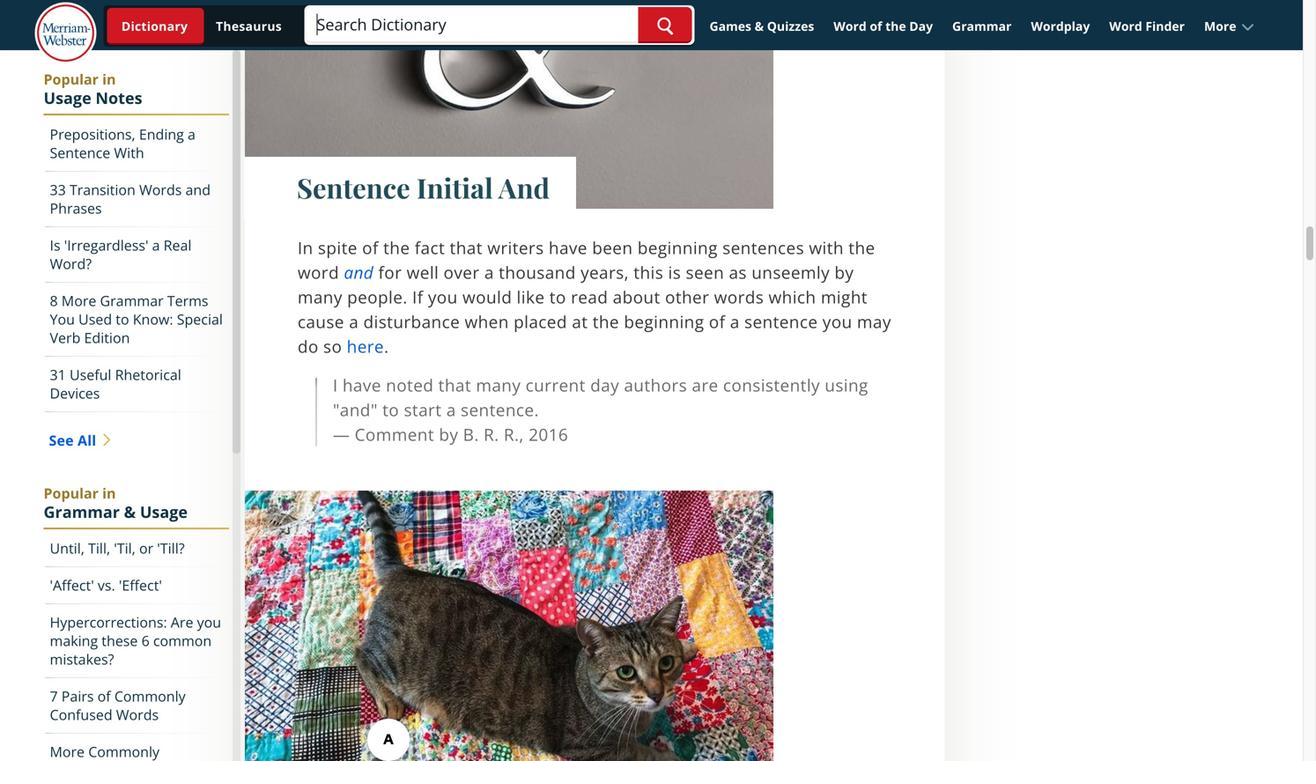 Task type: locate. For each thing, give the bounding box(es) containing it.
1 horizontal spatial &
[[755, 18, 764, 34]]

1 vertical spatial popular
[[44, 484, 99, 503]]

2 horizontal spatial you
[[823, 310, 853, 333]]

notes
[[96, 87, 142, 109]]

1 vertical spatial &
[[124, 501, 136, 523]]

a up would at the left top of page
[[484, 261, 494, 284]]

by left b. on the left
[[439, 423, 458, 446]]

is
[[50, 236, 60, 255]]

have inside 'in spite of the fact that writers have been beginning sentences with the word'
[[549, 236, 588, 259]]

and up real
[[185, 180, 211, 199]]

popular in grammar & usage
[[44, 484, 188, 523]]

b.
[[463, 423, 479, 446]]

usage up prepositions,
[[44, 87, 91, 109]]

used
[[78, 310, 112, 329]]

2 in from the top
[[102, 484, 116, 503]]

1 popular from the top
[[44, 70, 99, 89]]

beginning inside 'in spite of the fact that writers have been beginning sentences with the word'
[[638, 236, 718, 259]]

sentence up 33 at the top of page
[[50, 143, 110, 162]]

1 in from the top
[[102, 70, 116, 89]]

these
[[102, 631, 138, 650]]

& right games in the right top of the page
[[755, 18, 764, 34]]

beginning
[[638, 236, 718, 259], [624, 310, 704, 333]]

writers
[[487, 236, 544, 259]]

the right with
[[849, 236, 875, 259]]

ampersand word history image
[[245, 0, 773, 209]]

day
[[590, 374, 619, 397]]

that up over
[[450, 236, 483, 259]]

by up might
[[835, 261, 854, 284]]

is
[[668, 261, 681, 284]]

sentence up spite
[[297, 169, 410, 206]]

you right "if"
[[428, 286, 458, 308]]

word inside word of the day link
[[834, 18, 867, 34]]

you inside hypercorrections: are you making these 6 common mistakes?
[[197, 613, 221, 632]]

'affect' vs. 'effect'
[[50, 576, 162, 595]]

common
[[153, 631, 212, 650]]

0 horizontal spatial many
[[298, 286, 343, 308]]

0 vertical spatial beginning
[[638, 236, 718, 259]]

many up sentence.
[[476, 374, 521, 397]]

popular
[[44, 70, 99, 89], [44, 484, 99, 503]]

1 vertical spatial words
[[116, 705, 159, 724]]

0 horizontal spatial &
[[124, 501, 136, 523]]

in up prepositions,
[[102, 70, 116, 89]]

this
[[634, 261, 664, 284]]

1 vertical spatial beginning
[[624, 310, 704, 333]]

grammar inside popular in grammar & usage
[[44, 501, 120, 523]]

0 vertical spatial sentence
[[50, 143, 110, 162]]

initial
[[417, 169, 493, 206]]

sentence initial and
[[297, 169, 550, 206]]

a right start
[[446, 398, 456, 421]]

sentence
[[745, 310, 818, 333]]

popular down "see all"
[[44, 484, 99, 503]]

hypercorrections:
[[50, 613, 167, 632]]

been
[[592, 236, 633, 259]]

1 vertical spatial to
[[116, 310, 129, 329]]

useful
[[70, 365, 111, 384]]

to right used
[[116, 310, 129, 329]]

at
[[572, 310, 588, 333]]

word of the day
[[834, 18, 933, 34]]

edition
[[84, 328, 130, 347]]

more right finder
[[1204, 18, 1237, 34]]

disturbance
[[363, 310, 460, 333]]

1 horizontal spatial usage
[[140, 501, 188, 523]]

a inside is 'irregardless' a real word?
[[152, 236, 160, 255]]

might
[[821, 286, 868, 308]]

1 horizontal spatial have
[[549, 236, 588, 259]]

of inside 7 pairs of commonly confused words
[[98, 687, 111, 706]]

0 vertical spatial you
[[428, 286, 458, 308]]

0 horizontal spatial usage
[[44, 87, 91, 109]]

words down with
[[139, 180, 182, 199]]

word?
[[50, 254, 92, 273]]

until,
[[50, 539, 84, 558]]

and up people.
[[344, 261, 374, 284]]

which
[[769, 286, 816, 308]]

making
[[50, 631, 98, 650]]

2 word from the left
[[1110, 18, 1143, 34]]

word finder
[[1110, 18, 1185, 34]]

about
[[613, 286, 661, 308]]

0 horizontal spatial and
[[185, 180, 211, 199]]

0 horizontal spatial have
[[343, 374, 381, 397]]

popular inside popular in grammar & usage
[[44, 484, 99, 503]]

1 horizontal spatial word
[[1110, 18, 1143, 34]]

if
[[412, 286, 423, 308]]

fact
[[415, 236, 445, 259]]

transition
[[70, 180, 136, 199]]

2 vertical spatial to
[[383, 398, 399, 421]]

by
[[835, 261, 854, 284], [439, 423, 458, 446]]

0 vertical spatial have
[[549, 236, 588, 259]]

here link
[[347, 335, 384, 358]]

by inside for well over a thousand years, this is seen as unseemly by many people. if you would like to read about other words which might cause a disturbance when placed at the beginning of a sentence you may do so
[[835, 261, 854, 284]]

have up "and"
[[343, 374, 381, 397]]

real
[[164, 236, 192, 255]]

of down words
[[709, 310, 725, 333]]

many inside for well over a thousand years, this is seen as unseemly by many people. if you would like to read about other words which might cause a disturbance when placed at the beginning of a sentence you may do so
[[298, 286, 343, 308]]

words inside 7 pairs of commonly confused words
[[116, 705, 159, 724]]

of
[[870, 18, 882, 34], [362, 236, 379, 259], [709, 310, 725, 333], [98, 687, 111, 706]]

word of the day link
[[826, 10, 941, 42]]

beginning inside for well over a thousand years, this is seen as unseemly by many people. if you would like to read about other words which might cause a disturbance when placed at the beginning of a sentence you may do so
[[624, 310, 704, 333]]

a up the here
[[349, 310, 359, 333]]

more right 8 on the left of page
[[62, 291, 96, 310]]

1 horizontal spatial by
[[835, 261, 854, 284]]

0 vertical spatial in
[[102, 70, 116, 89]]

many up cause
[[298, 286, 343, 308]]

0 vertical spatial &
[[755, 18, 764, 34]]

in inside the popular in usage notes
[[102, 70, 116, 89]]

you right are
[[197, 613, 221, 632]]

0 vertical spatial words
[[139, 180, 182, 199]]

many
[[298, 286, 343, 308], [476, 374, 521, 397]]

2 horizontal spatial to
[[550, 286, 566, 308]]

usage inside popular in grammar & usage
[[140, 501, 188, 523]]

quizzes
[[767, 18, 814, 34]]

1 vertical spatial many
[[476, 374, 521, 397]]

word left finder
[[1110, 18, 1143, 34]]

0 horizontal spatial more
[[62, 291, 96, 310]]

a left real
[[152, 236, 160, 255]]

0 horizontal spatial to
[[116, 310, 129, 329]]

1 horizontal spatial more
[[1204, 18, 1237, 34]]

1 vertical spatial that
[[438, 374, 471, 397]]

in for notes
[[102, 70, 116, 89]]

till,
[[88, 539, 110, 558]]

the left day
[[886, 18, 906, 34]]

may
[[857, 310, 891, 333]]

7
[[50, 687, 58, 706]]

word for word of the day
[[834, 18, 867, 34]]

in up until, till, 'til, or 'till?
[[102, 484, 116, 503]]

of right pairs
[[98, 687, 111, 706]]

0 vertical spatial that
[[450, 236, 483, 259]]

have up thousand
[[549, 236, 588, 259]]

& up 'til,
[[124, 501, 136, 523]]

Search search field
[[306, 7, 692, 43]]

grammar up 'until,'
[[44, 501, 120, 523]]

cause
[[298, 310, 344, 333]]

grammar up edition
[[100, 291, 164, 310]]

vs.
[[98, 576, 115, 595]]

0 horizontal spatial by
[[439, 423, 458, 446]]

placed
[[514, 310, 567, 333]]

1 vertical spatial more
[[62, 291, 96, 310]]

until, till, 'til, or 'till?
[[50, 539, 185, 558]]

0 vertical spatial to
[[550, 286, 566, 308]]

a right ending
[[188, 125, 196, 144]]

with
[[114, 143, 144, 162]]

grammar inside 8 more grammar terms you used to know: special verb edition
[[100, 291, 164, 310]]

1 vertical spatial have
[[343, 374, 381, 397]]

0 vertical spatial usage
[[44, 87, 91, 109]]

noted
[[386, 374, 434, 397]]

0 vertical spatial by
[[835, 261, 854, 284]]

have
[[549, 236, 588, 259], [343, 374, 381, 397]]

1 vertical spatial and
[[344, 261, 374, 284]]

2 popular from the top
[[44, 484, 99, 503]]

words right confused
[[116, 705, 159, 724]]

words inside '33 transition words and phrases'
[[139, 180, 182, 199]]

&
[[755, 18, 764, 34], [124, 501, 136, 523]]

0 vertical spatial many
[[298, 286, 343, 308]]

that up start
[[438, 374, 471, 397]]

1 vertical spatial sentence
[[297, 169, 410, 206]]

usage
[[44, 87, 91, 109], [140, 501, 188, 523]]

to up comment
[[383, 398, 399, 421]]

0 horizontal spatial you
[[197, 613, 221, 632]]

31
[[50, 365, 66, 384]]

know:
[[133, 310, 173, 329]]

well
[[407, 261, 439, 284]]

and inside '33 transition words and phrases'
[[185, 180, 211, 199]]

grammar right day
[[953, 18, 1012, 34]]

beginning up is
[[638, 236, 718, 259]]

the up the for
[[383, 236, 410, 259]]

sentence
[[50, 143, 110, 162], [297, 169, 410, 206]]

.
[[384, 335, 389, 358]]

like
[[517, 286, 545, 308]]

of up 'and' link
[[362, 236, 379, 259]]

to
[[550, 286, 566, 308], [116, 310, 129, 329], [383, 398, 399, 421]]

2 vertical spatial you
[[197, 613, 221, 632]]

1 vertical spatial grammar
[[100, 291, 164, 310]]

popular down merriam webster - established 1828 image
[[44, 70, 99, 89]]

8 more grammar terms you used to know: special verb edition link
[[45, 283, 229, 357]]

and
[[185, 180, 211, 199], [344, 261, 374, 284]]

the inside for well over a thousand years, this is seen as unseemly by many people. if you would like to read about other words which might cause a disturbance when placed at the beginning of a sentence you may do so
[[593, 310, 619, 333]]

0 horizontal spatial sentence
[[50, 143, 110, 162]]

2 vertical spatial grammar
[[44, 501, 120, 523]]

1 vertical spatial by
[[439, 423, 458, 446]]

to right like on the top left of the page
[[550, 286, 566, 308]]

usage up 'till?
[[140, 501, 188, 523]]

1 vertical spatial in
[[102, 484, 116, 503]]

0 vertical spatial and
[[185, 180, 211, 199]]

beginning down other
[[624, 310, 704, 333]]

are
[[171, 613, 193, 632]]

by inside i have noted that many current day authors are consistently using "and" to start a sentence. — comment by b. r. r., 2016
[[439, 423, 458, 446]]

until, till, 'til, or 'till? link
[[45, 530, 229, 567]]

1 word from the left
[[834, 18, 867, 34]]

you down might
[[823, 310, 853, 333]]

0 vertical spatial more
[[1204, 18, 1237, 34]]

7 pairs of commonly confused words
[[50, 687, 186, 724]]

1 horizontal spatial many
[[476, 374, 521, 397]]

1 horizontal spatial to
[[383, 398, 399, 421]]

r.
[[484, 423, 499, 446]]

popular inside the popular in usage notes
[[44, 70, 99, 89]]

with
[[809, 236, 844, 259]]

the right at
[[593, 310, 619, 333]]

alt 5b23e0427c782 image
[[245, 491, 773, 761]]

word inside word finder link
[[1110, 18, 1143, 34]]

0 vertical spatial popular
[[44, 70, 99, 89]]

1 vertical spatial usage
[[140, 501, 188, 523]]

word right quizzes
[[834, 18, 867, 34]]

more
[[1204, 18, 1237, 34], [62, 291, 96, 310]]

in for &
[[102, 484, 116, 503]]

in inside popular in grammar & usage
[[102, 484, 116, 503]]

a inside prepositions, ending a sentence with
[[188, 125, 196, 144]]

0 horizontal spatial word
[[834, 18, 867, 34]]

merriam webster - established 1828 image
[[35, 2, 96, 65]]

and
[[498, 169, 550, 206]]

devices
[[50, 384, 100, 403]]



Task type: describe. For each thing, give the bounding box(es) containing it.
'irregardless'
[[64, 236, 148, 255]]

games
[[710, 18, 752, 34]]

people.
[[347, 286, 408, 308]]

prepositions, ending a sentence with link
[[45, 116, 229, 172]]

2016
[[529, 423, 568, 446]]

i have noted that many current day authors are consistently using "and" to start a sentence. — comment by b. r. r., 2016
[[333, 374, 869, 446]]

ending
[[139, 125, 184, 144]]

authors
[[624, 374, 687, 397]]

over
[[444, 261, 480, 284]]

word for word finder
[[1110, 18, 1143, 34]]

usage inside the popular in usage notes
[[44, 87, 91, 109]]

years,
[[581, 261, 629, 284]]

33
[[50, 180, 66, 199]]

33 transition words and phrases link
[[45, 172, 229, 227]]

so
[[323, 335, 342, 358]]

8
[[50, 291, 58, 310]]

see all link
[[44, 421, 229, 460]]

0 vertical spatial grammar
[[953, 18, 1012, 34]]

prepositions,
[[50, 125, 135, 144]]

8 more grammar terms you used to know: special verb edition
[[50, 291, 223, 347]]

here .
[[347, 335, 389, 358]]

comment
[[355, 423, 434, 446]]

all
[[78, 431, 96, 450]]

read
[[571, 286, 608, 308]]

and link
[[344, 261, 374, 284]]

that inside i have noted that many current day authors are consistently using "and" to start a sentence. — comment by b. r. r., 2016
[[438, 374, 471, 397]]

search word image
[[657, 17, 674, 35]]

'affect' vs. 'effect' link
[[45, 567, 229, 604]]

1 horizontal spatial and
[[344, 261, 374, 284]]

'affect'
[[50, 576, 94, 595]]

rhetorical
[[115, 365, 181, 384]]

of inside for well over a thousand years, this is seen as unseemly by many people. if you would like to read about other words which might cause a disturbance when placed at the beginning of a sentence you may do so
[[709, 310, 725, 333]]

& inside "games & quizzes" link
[[755, 18, 764, 34]]

r.,
[[504, 423, 524, 446]]

unseemly
[[752, 261, 830, 284]]

current
[[526, 374, 586, 397]]

as
[[729, 261, 747, 284]]

to inside 8 more grammar terms you used to know: special verb edition
[[116, 310, 129, 329]]

of inside 'in spite of the fact that writers have been beginning sentences with the word'
[[362, 236, 379, 259]]

to inside for well over a thousand years, this is seen as unseemly by many people. if you would like to read about other words which might cause a disturbance when placed at the beginning of a sentence you may do so
[[550, 286, 566, 308]]

finder
[[1146, 18, 1185, 34]]

i
[[333, 374, 338, 397]]

word finder link
[[1102, 10, 1193, 42]]

31 useful rhetorical devices link
[[45, 357, 229, 412]]

hypercorrections: are you making these 6 common mistakes?
[[50, 613, 221, 669]]

grammar for terms
[[100, 291, 164, 310]]

day
[[910, 18, 933, 34]]

1 horizontal spatial you
[[428, 286, 458, 308]]

confused
[[50, 705, 112, 724]]

a inside i have noted that many current day authors are consistently using "and" to start a sentence. — comment by b. r. r., 2016
[[446, 398, 456, 421]]

in spite of the fact that writers have been beginning sentences with the word
[[298, 236, 875, 284]]

6
[[141, 631, 150, 650]]

to inside i have noted that many current day authors are consistently using "and" to start a sentence. — comment by b. r. r., 2016
[[383, 398, 399, 421]]

more inside 8 more grammar terms you used to know: special verb edition
[[62, 291, 96, 310]]

words
[[714, 286, 764, 308]]

7 pairs of commonly confused words link
[[45, 678, 229, 734]]

a down words
[[730, 310, 740, 333]]

more button
[[1197, 10, 1263, 42]]

prepositions, ending a sentence with
[[50, 125, 196, 162]]

popular in usage notes
[[44, 70, 142, 109]]

have inside i have noted that many current day authors are consistently using "and" to start a sentence. — comment by b. r. r., 2016
[[343, 374, 381, 397]]

in
[[298, 236, 313, 259]]

here
[[347, 335, 384, 358]]

consistently
[[723, 374, 820, 397]]

pairs
[[62, 687, 94, 706]]

many inside i have noted that many current day authors are consistently using "and" to start a sentence. — comment by b. r. r., 2016
[[476, 374, 521, 397]]

& inside popular in grammar & usage
[[124, 501, 136, 523]]

when
[[465, 310, 509, 333]]

word
[[298, 261, 339, 284]]

31 useful rhetorical devices
[[50, 365, 181, 403]]

sentences
[[723, 236, 804, 259]]

or
[[139, 539, 153, 558]]

'effect'
[[119, 576, 162, 595]]

popular for usage
[[44, 70, 99, 89]]

grammar link
[[945, 10, 1020, 42]]

special
[[177, 310, 223, 329]]

wordplay
[[1031, 18, 1090, 34]]

sentence.
[[461, 398, 539, 421]]

seen
[[686, 261, 724, 284]]

for
[[378, 261, 402, 284]]

1 horizontal spatial sentence
[[297, 169, 410, 206]]

would
[[463, 286, 512, 308]]

commonly
[[114, 687, 186, 706]]

see
[[49, 431, 74, 450]]

games & quizzes
[[710, 18, 814, 34]]

wordplay link
[[1023, 10, 1098, 42]]

games & quizzes link
[[702, 10, 822, 42]]

that inside 'in spite of the fact that writers have been beginning sentences with the word'
[[450, 236, 483, 259]]

1 vertical spatial you
[[823, 310, 853, 333]]

mistakes?
[[50, 650, 114, 669]]

popular for grammar
[[44, 484, 99, 503]]

other
[[665, 286, 710, 308]]

toggle search dictionary/thesaurus image
[[107, 8, 204, 45]]

—
[[333, 423, 350, 446]]

do
[[298, 335, 319, 358]]

grammar for &
[[44, 501, 120, 523]]

merriam-webster logo link
[[35, 2, 96, 65]]

sentence inside prepositions, ending a sentence with
[[50, 143, 110, 162]]

'til,
[[114, 539, 136, 558]]

of left day
[[870, 18, 882, 34]]

33 transition words and phrases
[[50, 180, 211, 218]]

more inside dropdown button
[[1204, 18, 1237, 34]]



Task type: vqa. For each thing, say whether or not it's contained in the screenshot.
The Words Of The Week - Dec. 1 link in the left bottom of the page
no



